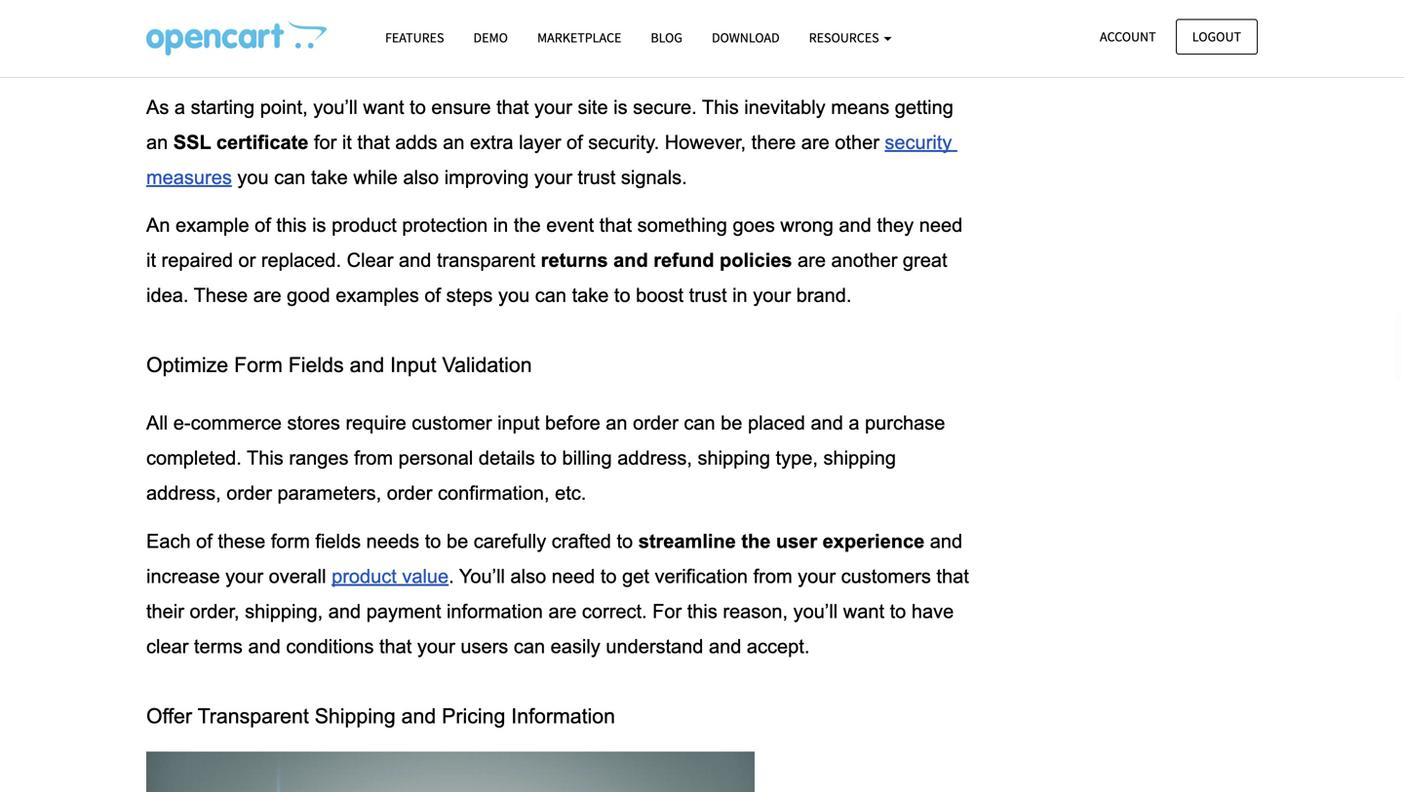 Task type: vqa. For each thing, say whether or not it's contained in the screenshot.
to inside the are another great idea. These are good examples of steps you can take to boost trust in your brand.
yes



Task type: describe. For each thing, give the bounding box(es) containing it.
0 vertical spatial take
[[311, 167, 348, 188]]

secure.
[[633, 96, 697, 118]]

and down reason,
[[709, 636, 741, 658]]

or
[[238, 250, 256, 271]]

validation
[[442, 353, 532, 377]]

take inside are another great idea. these are good examples of steps you can take to boost trust in your brand.
[[572, 285, 609, 306]]

that inside "as a starting point, you'll want to ensure that your site is secure. this inevitably means getting an"
[[496, 96, 529, 118]]

download link
[[697, 20, 794, 55]]

1 horizontal spatial an
[[443, 131, 465, 153]]

logout
[[1192, 28, 1241, 45]]

however,
[[665, 131, 746, 153]]

your down payment
[[417, 636, 455, 658]]

need inside . you'll also need to get verification from your customers that their order, shipping, and payment information are correct. for this reason, you'll want to have clear terms and conditions that your users can easily understand and accept.
[[552, 566, 595, 588]]

user
[[776, 531, 817, 552]]

of right each
[[196, 531, 212, 552]]

have
[[912, 601, 954, 623]]

1 vertical spatial the
[[741, 531, 771, 552]]

demo
[[473, 29, 508, 46]]

1 shipping from the left
[[698, 448, 770, 469]]

measures
[[146, 167, 232, 188]]

a inside all e-commerce stores require customer input before an order can be placed and a purchase completed. this ranges from personal details to billing address, shipping type, shipping address, order parameters, order confirmation, etc.
[[849, 413, 860, 434]]

there
[[751, 131, 796, 153]]

from inside . you'll also need to get verification from your customers that their order, shipping, and payment information are correct. for this reason, you'll want to have clear terms and conditions that your users can easily understand and accept.
[[753, 566, 792, 588]]

and left "pricing"
[[401, 705, 436, 728]]

these
[[194, 285, 248, 306]]

you'll
[[459, 566, 505, 588]]

type,
[[776, 448, 818, 469]]

1 vertical spatial be
[[447, 531, 468, 552]]

while
[[353, 167, 398, 188]]

to inside are another great idea. these are good examples of steps you can take to boost trust in your brand.
[[614, 285, 631, 306]]

also inside . you'll also need to get verification from your customers that their order, shipping, and payment information are correct. for this reason, you'll want to have clear terms and conditions that your users can easily understand and accept.
[[511, 566, 546, 588]]

0 horizontal spatial order
[[226, 483, 272, 504]]

and up boost on the left top of the page
[[613, 250, 648, 271]]

is inside "as a starting point, you'll want to ensure that your site is secure. this inevitably means getting an"
[[613, 96, 628, 118]]

ranges
[[289, 448, 349, 469]]

placed
[[748, 413, 805, 434]]

etc.
[[555, 483, 586, 504]]

the inside an example of this is product protection in the event that something goes wrong and they need it repaired or replaced. clear and transparent
[[514, 215, 541, 236]]

signals.
[[621, 167, 687, 188]]

are down wrong
[[798, 250, 826, 271]]

this inside an example of this is product protection in the event that something goes wrong and they need it repaired or replaced. clear and transparent
[[276, 215, 307, 236]]

trust inside are another great idea. these are good examples of steps you can take to boost trust in your brand.
[[689, 285, 727, 306]]

are inside . you'll also need to get verification from your customers that their order, shipping, and payment information are correct. for this reason, you'll want to have clear terms and conditions that your users can easily understand and accept.
[[548, 601, 577, 623]]

and increase your overall
[[146, 531, 968, 588]]

offer transparent shipping and pricing information
[[146, 705, 615, 728]]

your inside "as a starting point, you'll want to ensure that your site is secure. this inevitably means getting an"
[[534, 96, 572, 118]]

of inside are another great idea. these are good examples of steps you can take to boost trust in your brand.
[[425, 285, 441, 306]]

customers
[[841, 566, 931, 588]]

to up get at the left of the page
[[617, 531, 633, 552]]

clear
[[146, 636, 189, 658]]

it inside an example of this is product protection in the event that something goes wrong and they need it repaired or replaced. clear and transparent
[[146, 250, 156, 271]]

product value
[[332, 566, 449, 588]]

each
[[146, 531, 191, 552]]

product inside an example of this is product protection in the event that something goes wrong and they need it repaired or replaced. clear and transparent
[[332, 215, 397, 236]]

accept.
[[747, 636, 810, 658]]

and inside and increase your overall
[[930, 531, 963, 552]]

point,
[[260, 96, 308, 118]]

information
[[511, 705, 615, 728]]

means
[[831, 96, 890, 118]]

this inside . you'll also need to get verification from your customers that their order, shipping, and payment information are correct. for this reason, you'll want to have clear terms and conditions that your users can easily understand and accept.
[[687, 601, 718, 623]]

ensure
[[431, 96, 491, 118]]

these
[[218, 531, 266, 552]]

fields
[[315, 531, 361, 552]]

in inside are another great idea. these are good examples of steps you can take to boost trust in your brand.
[[732, 285, 748, 306]]

you'll inside "as a starting point, you'll want to ensure that your site is secure. this inevitably means getting an"
[[313, 96, 358, 118]]

shipping,
[[245, 601, 323, 623]]

that down payment
[[379, 636, 412, 658]]

require
[[346, 413, 406, 434]]

account
[[1100, 28, 1156, 45]]

ssl
[[173, 131, 211, 153]]

features link
[[371, 20, 459, 55]]

security measures link
[[146, 130, 957, 189]]

overall
[[269, 566, 326, 588]]

input
[[390, 353, 436, 377]]

blog
[[651, 29, 683, 46]]

as a starting point, you'll want to ensure that your site is secure. this inevitably means getting an
[[146, 96, 959, 153]]

clear
[[347, 250, 393, 271]]

certificate
[[216, 131, 309, 153]]

marketplace
[[537, 29, 621, 46]]

you'll inside . you'll also need to get verification from your customers that their order, shipping, and payment information are correct. for this reason, you'll want to have clear terms and conditions that your users can easily understand and accept.
[[793, 601, 838, 623]]

conditions
[[286, 636, 374, 658]]

crafted
[[552, 531, 611, 552]]

optimizе form fields and input validation
[[146, 353, 532, 377]]

an inside "as a starting point, you'll want to ensure that your site is secure. this inevitably means getting an"
[[146, 131, 168, 153]]

are another great idea. these are good examples of steps you can take to boost trust in your brand.
[[146, 250, 953, 306]]

can inside all e-commerce stores require customer input before an order can be placed and a purchase completed. this ranges from personal details to billing address, shipping type, shipping address, order parameters, order confirmation, etc.
[[684, 413, 715, 434]]

inevitably
[[744, 96, 826, 118]]

that inside an example of this is product protection in the event that something goes wrong and they need it repaired or replaced. clear and transparent
[[599, 215, 632, 236]]

shipping
[[315, 705, 396, 728]]

your inside and increase your overall
[[225, 566, 263, 588]]

users
[[461, 636, 508, 658]]

download
[[712, 29, 780, 46]]

be inside all e-commerce stores require customer input before an order can be placed and a purchase completed. this ranges from personal details to billing address, shipping type, shipping address, order parameters, order confirmation, etc.
[[721, 413, 742, 434]]

easily
[[551, 636, 600, 658]]

this inside all e-commerce stores require customer input before an order can be placed and a purchase completed. this ranges from personal details to billing address, shipping type, shipping address, order parameters, order confirmation, etc.
[[247, 448, 284, 469]]

confirmation,
[[438, 483, 549, 504]]

of right the "layer"
[[567, 131, 583, 153]]

order,
[[190, 601, 239, 623]]

streamline
[[638, 531, 736, 552]]

and inside all e-commerce stores require customer input before an order can be placed and a purchase completed. this ranges from personal details to billing address, shipping type, shipping address, order parameters, order confirmation, etc.
[[811, 413, 843, 434]]

offer
[[146, 705, 192, 728]]

idea.
[[146, 285, 189, 306]]

ssl certificate for it that adds an extra layer of security. however, there are other
[[173, 131, 885, 153]]

blog link
[[636, 20, 697, 55]]

payment
[[366, 601, 441, 623]]

steps
[[446, 285, 493, 306]]

for
[[652, 601, 682, 623]]

extra
[[470, 131, 513, 153]]

boost
[[636, 285, 684, 306]]

other
[[835, 131, 879, 153]]

brand.
[[796, 285, 852, 306]]

and left input
[[350, 353, 384, 377]]

transparent
[[437, 250, 535, 271]]

as
[[146, 96, 169, 118]]

input
[[497, 413, 540, 434]]

conversion magic: uncovered strategies to optimize opencart checkout image
[[146, 20, 327, 56]]



Task type: locate. For each thing, give the bounding box(es) containing it.
another
[[831, 250, 897, 271]]

also down each of these form fields needs to be carefully crafted to streamline the user experience
[[511, 566, 546, 588]]

and
[[839, 215, 872, 236], [399, 250, 431, 271], [613, 250, 648, 271], [350, 353, 384, 377], [811, 413, 843, 434], [930, 531, 963, 552], [328, 601, 361, 623], [248, 636, 281, 658], [709, 636, 741, 658], [401, 705, 436, 728]]

your down the "layer"
[[534, 167, 572, 188]]

order
[[633, 413, 678, 434], [226, 483, 272, 504], [387, 483, 432, 504]]

can
[[274, 167, 306, 188], [535, 285, 567, 306], [684, 413, 715, 434], [514, 636, 545, 658]]

site
[[578, 96, 608, 118]]

1 vertical spatial address,
[[146, 483, 221, 504]]

protection
[[402, 215, 488, 236]]

that up ssl certificate for it that adds an extra layer of security. however, there are other on the top of the page
[[496, 96, 529, 118]]

an
[[146, 215, 170, 236]]

this down verification
[[687, 601, 718, 623]]

1 vertical spatial want
[[843, 601, 884, 623]]

you right steps
[[498, 285, 530, 306]]

0 vertical spatial in
[[493, 215, 508, 236]]

is
[[613, 96, 628, 118], [312, 215, 326, 236]]

1 horizontal spatial a
[[849, 413, 860, 434]]

0 vertical spatial you'll
[[313, 96, 358, 118]]

from down require at left
[[354, 448, 393, 469]]

can inside . you'll also need to get verification from your customers that their order, shipping, and payment information are correct. for this reason, you'll want to have clear terms and conditions that your users can easily understand and accept.
[[514, 636, 545, 658]]

1 horizontal spatial want
[[843, 601, 884, 623]]

can down returns
[[535, 285, 567, 306]]

0 vertical spatial want
[[363, 96, 404, 118]]

need up great
[[919, 215, 963, 236]]

an example of this is product protection in the event that something goes wrong and they need it repaired or replaced. clear and transparent
[[146, 215, 968, 271]]

2 shipping from the left
[[823, 448, 896, 469]]

it right for
[[342, 131, 352, 153]]

value
[[402, 566, 449, 588]]

replaced.
[[261, 250, 341, 271]]

0 vertical spatial a
[[174, 96, 185, 118]]

can inside are another great idea. these are good examples of steps you can take to boost trust in your brand.
[[535, 285, 567, 306]]

this up replaced.
[[276, 215, 307, 236]]

returns and refund policies
[[541, 250, 792, 271]]

need inside an example of this is product protection in the event that something goes wrong and they need it repaired or replaced. clear and transparent
[[919, 215, 963, 236]]

parameters,
[[277, 483, 381, 504]]

a
[[174, 96, 185, 118], [849, 413, 860, 434]]

1 vertical spatial from
[[753, 566, 792, 588]]

your down policies
[[753, 285, 791, 306]]

form
[[271, 531, 310, 552]]

0 vertical spatial this
[[276, 215, 307, 236]]

0 vertical spatial also
[[403, 167, 439, 188]]

this
[[702, 96, 739, 118], [247, 448, 284, 469]]

. you'll also need to get verification from your customers that their order, shipping, and payment information are correct. for this reason, you'll want to have clear terms and conditions that your users can easily understand and accept.
[[146, 566, 974, 658]]

order down personal
[[387, 483, 432, 504]]

0 horizontal spatial a
[[174, 96, 185, 118]]

resources
[[809, 29, 882, 46]]

improving
[[444, 167, 529, 188]]

is inside an example of this is product protection in the event that something goes wrong and they need it repaired or replaced. clear and transparent
[[312, 215, 326, 236]]

commerce
[[191, 413, 282, 434]]

can left placed
[[684, 413, 715, 434]]

verification
[[655, 566, 748, 588]]

1 vertical spatial you'll
[[793, 601, 838, 623]]

and down shipping,
[[248, 636, 281, 658]]

the left user
[[741, 531, 771, 552]]

0 horizontal spatial need
[[552, 566, 595, 588]]

want inside "as a starting point, you'll want to ensure that your site is secure. this inevitably means getting an"
[[363, 96, 404, 118]]

0 horizontal spatial want
[[363, 96, 404, 118]]

and up customers
[[930, 531, 963, 552]]

an
[[146, 131, 168, 153], [443, 131, 465, 153], [606, 413, 628, 434]]

address, right billing
[[617, 448, 692, 469]]

an left ssl
[[146, 131, 168, 153]]

resources link
[[794, 20, 906, 55]]

0 horizontal spatial trust
[[578, 167, 616, 188]]

and up conditions
[[328, 601, 361, 623]]

1 horizontal spatial order
[[387, 483, 432, 504]]

pricing
[[442, 705, 505, 728]]

getting
[[895, 96, 953, 118]]

1 vertical spatial in
[[732, 285, 748, 306]]

are right there on the right of the page
[[801, 131, 830, 153]]

to left have at the right
[[890, 601, 906, 623]]

0 vertical spatial you
[[237, 167, 269, 188]]

take down for
[[311, 167, 348, 188]]

0 horizontal spatial it
[[146, 250, 156, 271]]

0 vertical spatial product
[[332, 215, 397, 236]]

event
[[546, 215, 594, 236]]

information
[[447, 601, 543, 623]]

1 horizontal spatial also
[[511, 566, 546, 588]]

0 horizontal spatial be
[[447, 531, 468, 552]]

you'll up accept.
[[793, 601, 838, 623]]

e-
[[173, 413, 191, 434]]

the left event
[[514, 215, 541, 236]]

your inside are another great idea. these are good examples of steps you can take to boost trust in your brand.
[[753, 285, 791, 306]]

trust down security.
[[578, 167, 616, 188]]

1 horizontal spatial this
[[702, 96, 739, 118]]

product inside product value "link"
[[332, 566, 397, 588]]

1 horizontal spatial is
[[613, 96, 628, 118]]

your down user
[[798, 566, 836, 588]]

0 vertical spatial it
[[342, 131, 352, 153]]

something
[[637, 215, 727, 236]]

1 vertical spatial this
[[687, 601, 718, 623]]

product down fields
[[332, 566, 397, 588]]

1 vertical spatial also
[[511, 566, 546, 588]]

a left purchase
[[849, 413, 860, 434]]

experience
[[823, 531, 925, 552]]

0 horizontal spatial you
[[237, 167, 269, 188]]

1 vertical spatial trust
[[689, 285, 727, 306]]

1 horizontal spatial take
[[572, 285, 609, 306]]

0 vertical spatial need
[[919, 215, 963, 236]]

you
[[237, 167, 269, 188], [498, 285, 530, 306]]

marketplace link
[[523, 20, 636, 55]]

to left boost on the left top of the page
[[614, 285, 631, 306]]

be up .
[[447, 531, 468, 552]]

can down certificate
[[274, 167, 306, 188]]

0 horizontal spatial address,
[[146, 483, 221, 504]]

to up value on the bottom of page
[[425, 531, 441, 552]]

address, down the completed.
[[146, 483, 221, 504]]

this inside "as a starting point, you'll want to ensure that your site is secure. this inevitably means getting an"
[[702, 96, 739, 118]]

billing
[[562, 448, 612, 469]]

are up easily
[[548, 601, 577, 623]]

0 horizontal spatial you'll
[[313, 96, 358, 118]]

a right as
[[174, 96, 185, 118]]

0 horizontal spatial is
[[312, 215, 326, 236]]

1 horizontal spatial shipping
[[823, 448, 896, 469]]

product up clear
[[332, 215, 397, 236]]

completed.
[[146, 448, 242, 469]]

1 vertical spatial take
[[572, 285, 609, 306]]

you'll up for
[[313, 96, 358, 118]]

0 vertical spatial is
[[613, 96, 628, 118]]

your up the "layer"
[[534, 96, 572, 118]]

1 vertical spatial a
[[849, 413, 860, 434]]

order up these
[[226, 483, 272, 504]]

in inside an example of this is product protection in the event that something goes wrong and they need it repaired or replaced. clear and transparent
[[493, 215, 508, 236]]

need
[[919, 215, 963, 236], [552, 566, 595, 588]]

they
[[877, 215, 914, 236]]

1 vertical spatial is
[[312, 215, 326, 236]]

to up adds
[[410, 96, 426, 118]]

0 vertical spatial be
[[721, 413, 742, 434]]

0 horizontal spatial this
[[276, 215, 307, 236]]

0 vertical spatial the
[[514, 215, 541, 236]]

1 horizontal spatial the
[[741, 531, 771, 552]]

you inside are another great idea. these are good examples of steps you can take to boost trust in your brand.
[[498, 285, 530, 306]]

1 product from the top
[[332, 215, 397, 236]]

understand
[[606, 636, 703, 658]]

2 product from the top
[[332, 566, 397, 588]]

returns
[[541, 250, 608, 271]]

purchase
[[865, 413, 945, 434]]

0 vertical spatial this
[[702, 96, 739, 118]]

from up reason,
[[753, 566, 792, 588]]

an right before
[[606, 413, 628, 434]]

0 horizontal spatial the
[[514, 215, 541, 236]]

is up replaced.
[[312, 215, 326, 236]]

fields
[[288, 353, 344, 377]]

personal
[[398, 448, 473, 469]]

0 horizontal spatial in
[[493, 215, 508, 236]]

account link
[[1083, 19, 1173, 55]]

want down customers
[[843, 601, 884, 623]]

increase
[[146, 566, 220, 588]]

to inside all e-commerce stores require customer input before an order can be placed and a purchase completed. this ranges from personal details to billing address, shipping type, shipping address, order parameters, order confirmation, etc.
[[540, 448, 557, 469]]

2 horizontal spatial an
[[606, 413, 628, 434]]

1 horizontal spatial it
[[342, 131, 352, 153]]

1 horizontal spatial need
[[919, 215, 963, 236]]

in
[[493, 215, 508, 236], [732, 285, 748, 306]]

that up while
[[357, 131, 390, 153]]

1 vertical spatial need
[[552, 566, 595, 588]]

1 vertical spatial this
[[247, 448, 284, 469]]

an up "you can take while also improving your trust signals."
[[443, 131, 465, 153]]

0 horizontal spatial an
[[146, 131, 168, 153]]

it down an
[[146, 250, 156, 271]]

1 horizontal spatial from
[[753, 566, 792, 588]]

get
[[622, 566, 649, 588]]

in up transparent
[[493, 215, 508, 236]]

0 horizontal spatial also
[[403, 167, 439, 188]]

transparent
[[198, 705, 309, 728]]

to
[[410, 96, 426, 118], [614, 285, 631, 306], [540, 448, 557, 469], [425, 531, 441, 552], [617, 531, 633, 552], [601, 566, 617, 588], [890, 601, 906, 623]]

1 vertical spatial product
[[332, 566, 397, 588]]

all e-commerce stores require customer input before an order can be placed and a purchase completed. this ranges from personal details to billing address, shipping type, shipping address, order parameters, order confirmation, etc.
[[146, 413, 951, 504]]

refund
[[654, 250, 714, 271]]

to left get at the left of the page
[[601, 566, 617, 588]]

from
[[354, 448, 393, 469], [753, 566, 792, 588]]

0 horizontal spatial this
[[247, 448, 284, 469]]

your down these
[[225, 566, 263, 588]]

1 horizontal spatial this
[[687, 601, 718, 623]]

address,
[[617, 448, 692, 469], [146, 483, 221, 504]]

1 vertical spatial you
[[498, 285, 530, 306]]

of up or
[[255, 215, 271, 236]]

0 horizontal spatial take
[[311, 167, 348, 188]]

and right clear
[[399, 250, 431, 271]]

0 horizontal spatial from
[[354, 448, 393, 469]]

for
[[314, 131, 337, 153]]

are down or
[[253, 285, 281, 306]]

take down returns
[[572, 285, 609, 306]]

want
[[363, 96, 404, 118], [843, 601, 884, 623]]

features
[[385, 29, 444, 46]]

this up 'however,'
[[702, 96, 739, 118]]

of left steps
[[425, 285, 441, 306]]

be left placed
[[721, 413, 742, 434]]

0 horizontal spatial shipping
[[698, 448, 770, 469]]

before
[[545, 413, 600, 434]]

to inside "as a starting point, you'll want to ensure that your site is secure. this inevitably means getting an"
[[410, 96, 426, 118]]

great
[[903, 250, 947, 271]]

is right site
[[613, 96, 628, 118]]

and up "another"
[[839, 215, 872, 236]]

0 vertical spatial from
[[354, 448, 393, 469]]

wrong
[[780, 215, 834, 236]]

1 horizontal spatial trust
[[689, 285, 727, 306]]

repaired
[[161, 250, 233, 271]]

0 vertical spatial trust
[[578, 167, 616, 188]]

that right event
[[599, 215, 632, 236]]

0 vertical spatial address,
[[617, 448, 692, 469]]

1 horizontal spatial in
[[732, 285, 748, 306]]

logout link
[[1176, 19, 1258, 55]]

want inside . you'll also need to get verification from your customers that their order, shipping, and payment information are correct. for this reason, you'll want to have clear terms and conditions that your users can easily understand and accept.
[[843, 601, 884, 623]]

1 horizontal spatial address,
[[617, 448, 692, 469]]

that
[[496, 96, 529, 118], [357, 131, 390, 153], [599, 215, 632, 236], [937, 566, 969, 588], [379, 636, 412, 658]]

trust down refund
[[689, 285, 727, 306]]

want up adds
[[363, 96, 404, 118]]

1 horizontal spatial you'll
[[793, 601, 838, 623]]

and up type,
[[811, 413, 843, 434]]

reason,
[[723, 601, 788, 623]]

1 horizontal spatial you
[[498, 285, 530, 306]]

2 horizontal spatial order
[[633, 413, 678, 434]]

customer
[[412, 413, 492, 434]]

shipping down purchase
[[823, 448, 896, 469]]

1 vertical spatial it
[[146, 250, 156, 271]]

also down adds
[[403, 167, 439, 188]]

order right before
[[633, 413, 678, 434]]

in down policies
[[732, 285, 748, 306]]

of inside an example of this is product protection in the event that something goes wrong and they need it repaired or replaced. clear and transparent
[[255, 215, 271, 236]]

of
[[567, 131, 583, 153], [255, 215, 271, 236], [425, 285, 441, 306], [196, 531, 212, 552]]

to left billing
[[540, 448, 557, 469]]

example
[[176, 215, 249, 236]]

you down certificate
[[237, 167, 269, 188]]

an inside all e-commerce stores require customer input before an order can be placed and a purchase completed. this ranges from personal details to billing address, shipping type, shipping address, order parameters, order confirmation, etc.
[[606, 413, 628, 434]]

1 horizontal spatial be
[[721, 413, 742, 434]]

this down the commerce
[[247, 448, 284, 469]]

can right 'users'
[[514, 636, 545, 658]]

a inside "as a starting point, you'll want to ensure that your site is secure. this inevitably means getting an"
[[174, 96, 185, 118]]

shipping down placed
[[698, 448, 770, 469]]

needs
[[366, 531, 419, 552]]

policies
[[720, 250, 792, 271]]

from inside all e-commerce stores require customer input before an order can be placed and a purchase completed. this ranges from personal details to billing address, shipping type, shipping address, order parameters, order confirmation, etc.
[[354, 448, 393, 469]]

form
[[234, 353, 283, 377]]

that up have at the right
[[937, 566, 969, 588]]

good
[[287, 285, 330, 306]]

need down crafted
[[552, 566, 595, 588]]

all
[[146, 413, 168, 434]]



